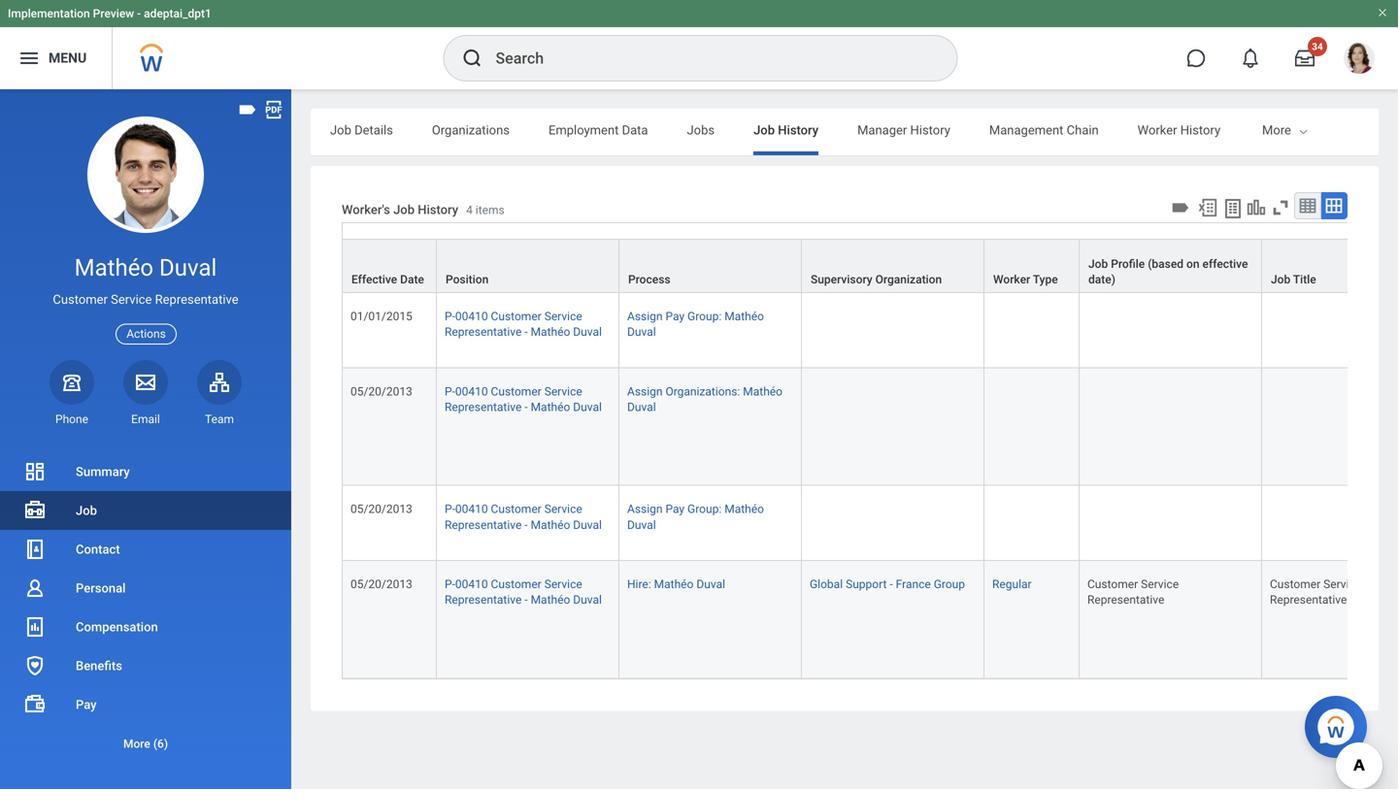 Task type: describe. For each thing, give the bounding box(es) containing it.
compensation
[[76, 620, 158, 635]]

organization
[[876, 273, 942, 287]]

actions button
[[116, 324, 177, 345]]

2 00410 from the top
[[455, 385, 488, 398]]

- inside menu banner
[[137, 7, 141, 20]]

position
[[446, 273, 489, 287]]

- for 1st row from the bottom
[[525, 593, 528, 607]]

list containing summary
[[0, 453, 291, 763]]

justify image
[[17, 47, 41, 70]]

management chain
[[989, 123, 1099, 137]]

group: for 01/01/2015
[[688, 310, 722, 323]]

title
[[1293, 273, 1317, 287]]

05/20/2013 for duval
[[351, 385, 413, 398]]

view team image
[[208, 371, 231, 394]]

group
[[934, 578, 965, 591]]

type
[[1033, 273, 1058, 287]]

personal
[[76, 581, 126, 596]]

pay for 05/20/2013
[[666, 503, 685, 516]]

summary
[[76, 465, 130, 479]]

benefits link
[[0, 647, 291, 686]]

timeline
[[1260, 123, 1308, 137]]

summary link
[[0, 453, 291, 491]]

on
[[1187, 257, 1200, 271]]

date)
[[1089, 273, 1116, 287]]

Search Workday  search field
[[496, 37, 917, 80]]

compensation image
[[23, 616, 47, 639]]

job title button
[[1262, 240, 1398, 292]]

row containing 01/01/2015
[[342, 293, 1398, 368]]

adeptai_dpt1
[[144, 7, 212, 20]]

global support - france group
[[810, 578, 965, 591]]

phone button
[[50, 360, 94, 427]]

job inside list
[[76, 504, 97, 518]]

tag image for view printable version (pdf) icon
[[237, 99, 258, 120]]

france
[[896, 578, 931, 591]]

menu button
[[0, 27, 112, 89]]

hire: mathéo duval
[[627, 578, 725, 591]]

worker's job history 4 items
[[342, 202, 505, 217]]

worker type
[[993, 273, 1058, 287]]

expand table image
[[1325, 196, 1344, 216]]

group: for 05/20/2013
[[688, 503, 722, 516]]

manager
[[858, 123, 907, 137]]

assign inside assign organizations: mathéo duval
[[627, 385, 663, 398]]

job right worker's
[[393, 202, 415, 217]]

view worker - expand/collapse chart image
[[1246, 197, 1267, 219]]

more (6)
[[123, 738, 168, 751]]

profile
[[1111, 257, 1145, 271]]

worker type button
[[985, 240, 1079, 292]]

p-00410 customer service representative - mathéo duval for assign pay group: mathéo duval link for 05/20/2013
[[445, 503, 602, 532]]

job profile (based on effective date)
[[1089, 257, 1248, 287]]

navigation pane region
[[0, 89, 291, 790]]

organizations:
[[666, 385, 740, 398]]

job for job details
[[330, 123, 351, 137]]

data
[[622, 123, 648, 137]]

job title
[[1271, 273, 1317, 287]]

assign pay group: mathéo duval link for 05/20/2013
[[627, 499, 764, 532]]

assign pay group: mathéo duval for 05/20/2013
[[627, 503, 764, 532]]

menu banner
[[0, 0, 1398, 89]]

date
[[400, 273, 424, 287]]

team mathéo duval element
[[197, 412, 242, 427]]

details
[[355, 123, 393, 137]]

global support - france group link
[[810, 574, 965, 591]]

items
[[476, 203, 505, 217]]

email
[[131, 413, 160, 426]]

job details
[[330, 123, 393, 137]]

supervisory
[[811, 273, 873, 287]]

global
[[810, 578, 843, 591]]

compensation link
[[0, 608, 291, 647]]

benefits image
[[23, 655, 47, 678]]

3 p- from the top
[[445, 503, 455, 516]]

team
[[205, 413, 234, 426]]

supervisory organization
[[811, 273, 942, 287]]

manager history
[[858, 123, 951, 137]]

pay for 01/01/2015
[[666, 310, 685, 323]]

customer service representative inside navigation pane region
[[53, 292, 238, 307]]

menu
[[49, 50, 87, 66]]

05/20/2013 for mathéo
[[351, 503, 413, 516]]

01/01/2015
[[351, 310, 413, 323]]

assign pay group: mathéo duval for 01/01/2015
[[627, 310, 764, 339]]

duval inside assign organizations: mathéo duval
[[627, 400, 656, 414]]

p-00410 customer service representative - mathéo duval link for the hire: mathéo duval link
[[445, 574, 602, 607]]

history for job history
[[778, 123, 819, 137]]

hire: mathéo duval link
[[627, 574, 725, 591]]

employment data
[[549, 123, 648, 137]]

34
[[1312, 41, 1323, 52]]

job profile (based on effective date) button
[[1080, 240, 1262, 292]]

assign organizations: mathéo duval link
[[627, 381, 783, 414]]

3 assign from the top
[[627, 503, 663, 516]]

more (6) button
[[0, 724, 291, 763]]

more (6) button
[[0, 733, 291, 756]]

- for 3rd row from the bottom
[[525, 400, 528, 414]]

view printable version (pdf) image
[[263, 99, 285, 120]]

effective date
[[352, 273, 424, 287]]

contact image
[[23, 538, 47, 561]]

row containing job profile (based on effective date)
[[342, 223, 1398, 294]]

duval inside navigation pane region
[[159, 254, 217, 282]]

1 assign from the top
[[627, 310, 663, 323]]

email mathéo duval element
[[123, 412, 168, 427]]

effective
[[1203, 257, 1248, 271]]

1 p- from the top
[[445, 310, 455, 323]]

effective
[[352, 273, 397, 287]]

regular
[[992, 578, 1032, 591]]

phone image
[[58, 371, 85, 394]]

34 button
[[1284, 37, 1328, 80]]

pay link
[[0, 686, 291, 724]]

1 00410 from the top
[[455, 310, 488, 323]]

management
[[989, 123, 1064, 137]]

worker for worker type
[[993, 273, 1031, 287]]

assign organizations: mathéo duval
[[627, 385, 783, 414]]



Task type: vqa. For each thing, say whether or not it's contained in the screenshot.
the tag icon corresponding to the 'View printable version (PDF)' Image on the top left
yes



Task type: locate. For each thing, give the bounding box(es) containing it.
p-00410 customer service representative - mathéo duval link for assign pay group: mathéo duval link for 05/20/2013
[[445, 499, 602, 532]]

worker
[[1138, 123, 1178, 137], [993, 273, 1031, 287]]

4
[[466, 203, 473, 217]]

organizations
[[432, 123, 510, 137]]

0 vertical spatial assign pay group: mathéo duval
[[627, 310, 764, 339]]

implementation preview -   adeptai_dpt1
[[8, 7, 212, 20]]

0 horizontal spatial tag image
[[237, 99, 258, 120]]

2 assign pay group: mathéo duval from the top
[[627, 503, 764, 532]]

worker's
[[342, 202, 390, 217]]

job up contact
[[76, 504, 97, 518]]

position button
[[437, 240, 619, 292]]

0 horizontal spatial customer service representative
[[53, 292, 238, 307]]

list
[[0, 453, 291, 763]]

group: down process popup button
[[688, 310, 722, 323]]

export to excel image
[[1197, 197, 1219, 219]]

3 p-00410 customer service representative - mathéo duval link from the top
[[445, 499, 602, 532]]

process button
[[620, 240, 801, 292]]

worker right chain
[[1138, 123, 1178, 137]]

tag image for export to excel icon
[[1170, 197, 1192, 219]]

4 row from the top
[[342, 486, 1398, 561]]

job
[[330, 123, 351, 137], [754, 123, 775, 137], [393, 202, 415, 217], [1089, 257, 1108, 271], [1271, 273, 1291, 287], [76, 504, 97, 518]]

assign pay group: mathéo duval link for 01/01/2015
[[627, 306, 764, 339]]

p-00410 customer service representative - mathéo duval for the assign organizations: mathéo duval link
[[445, 385, 602, 414]]

p-00410 customer service representative - mathéo duval link for 01/01/2015 assign pay group: mathéo duval link
[[445, 306, 602, 339]]

0 vertical spatial worker
[[1138, 123, 1178, 137]]

inbox large image
[[1295, 49, 1315, 68]]

employment
[[549, 123, 619, 137]]

1 05/20/2013 from the top
[[351, 385, 413, 398]]

regular link
[[992, 574, 1032, 591]]

2 row from the top
[[342, 293, 1398, 368]]

job for job profile (based on effective date)
[[1089, 257, 1108, 271]]

2 group: from the top
[[688, 503, 722, 516]]

3 row from the top
[[342, 368, 1398, 486]]

history
[[778, 123, 819, 137], [910, 123, 951, 137], [1181, 123, 1221, 137], [418, 202, 458, 217]]

2 vertical spatial pay
[[76, 698, 97, 712]]

benefits
[[76, 659, 122, 673]]

assign left organizations:
[[627, 385, 663, 398]]

4 p-00410 customer service representative - mathéo duval from the top
[[445, 578, 602, 607]]

pay down "benefits"
[[76, 698, 97, 712]]

cell
[[802, 293, 985, 368], [985, 293, 1080, 368], [1080, 293, 1262, 368], [1262, 293, 1398, 368], [802, 368, 985, 486], [985, 368, 1080, 486], [1080, 368, 1262, 486], [1262, 368, 1398, 486], [802, 486, 985, 561], [985, 486, 1080, 561], [1080, 486, 1262, 561], [1262, 486, 1398, 561]]

p-00410 customer service representative - mathéo duval link for the assign organizations: mathéo duval link
[[445, 381, 602, 414]]

1 vertical spatial pay
[[666, 503, 685, 516]]

2 assign from the top
[[627, 385, 663, 398]]

1 vertical spatial group:
[[688, 503, 722, 516]]

tag image left view printable version (pdf) icon
[[237, 99, 258, 120]]

job left details
[[330, 123, 351, 137]]

0 horizontal spatial more
[[123, 738, 150, 751]]

pay image
[[23, 693, 47, 717]]

0 vertical spatial assign
[[627, 310, 663, 323]]

table image
[[1298, 196, 1318, 216]]

close environment banner image
[[1377, 7, 1389, 18]]

mathéo
[[74, 254, 154, 282], [725, 310, 764, 323], [531, 325, 570, 339], [743, 385, 783, 398], [531, 400, 570, 414], [725, 503, 764, 516], [531, 518, 570, 532], [654, 578, 694, 591], [531, 593, 570, 607]]

1 p-00410 customer service representative - mathéo duval from the top
[[445, 310, 602, 339]]

0 vertical spatial group:
[[688, 310, 722, 323]]

pay down process
[[666, 310, 685, 323]]

history for manager history
[[910, 123, 951, 137]]

history left manager at the top of the page
[[778, 123, 819, 137]]

mathéo duval
[[74, 254, 217, 282]]

history up export to excel icon
[[1181, 123, 1221, 137]]

3 p-00410 customer service representative - mathéo duval from the top
[[445, 503, 602, 532]]

p-
[[445, 310, 455, 323], [445, 385, 455, 398], [445, 503, 455, 516], [445, 578, 455, 591]]

more down 34 button
[[1262, 123, 1292, 137]]

assign pay group: mathéo duval down process popup button
[[627, 310, 764, 339]]

assign pay group: mathéo duval up the hire: mathéo duval link
[[627, 503, 764, 532]]

supervisory organization button
[[802, 240, 984, 292]]

summary image
[[23, 460, 47, 484]]

2 p- from the top
[[445, 385, 455, 398]]

1 vertical spatial assign pay group: mathéo duval link
[[627, 499, 764, 532]]

p-00410 customer service representative - mathéo duval for 01/01/2015 assign pay group: mathéo duval link
[[445, 310, 602, 339]]

contact
[[76, 542, 120, 557]]

personal image
[[23, 577, 47, 600]]

1 vertical spatial more
[[123, 738, 150, 751]]

service inside navigation pane region
[[111, 292, 152, 307]]

(based
[[1148, 257, 1184, 271]]

customer
[[53, 292, 108, 307], [491, 310, 542, 323], [491, 385, 542, 398], [491, 503, 542, 516], [491, 578, 542, 591], [1088, 578, 1138, 591], [1270, 578, 1321, 591]]

personal link
[[0, 569, 291, 608]]

process
[[628, 273, 671, 287]]

more for more
[[1262, 123, 1292, 137]]

1 p-00410 customer service representative - mathéo duval link from the top
[[445, 306, 602, 339]]

job up date)
[[1089, 257, 1108, 271]]

job for job history
[[754, 123, 775, 137]]

worker left type
[[993, 273, 1031, 287]]

p-00410 customer service representative - mathéo duval for the hire: mathéo duval link
[[445, 578, 602, 607]]

preview
[[93, 7, 134, 20]]

- for second row from the bottom of the page
[[525, 518, 528, 532]]

jobs
[[687, 123, 715, 137]]

worker inside popup button
[[993, 273, 1031, 287]]

tag image
[[237, 99, 258, 120], [1170, 197, 1192, 219]]

job history
[[754, 123, 819, 137]]

0 vertical spatial 05/20/2013
[[351, 385, 413, 398]]

1 vertical spatial tag image
[[1170, 197, 1192, 219]]

1 vertical spatial assign
[[627, 385, 663, 398]]

-
[[137, 7, 141, 20], [525, 325, 528, 339], [525, 400, 528, 414], [525, 518, 528, 532], [890, 578, 893, 591], [525, 593, 528, 607]]

history left 4
[[418, 202, 458, 217]]

2 vertical spatial assign
[[627, 503, 663, 516]]

more inside dropdown button
[[123, 738, 150, 751]]

more for more (6)
[[123, 738, 150, 751]]

worker for worker history
[[1138, 123, 1178, 137]]

customer inside navigation pane region
[[53, 292, 108, 307]]

phone mathéo duval element
[[50, 412, 94, 427]]

0 vertical spatial more
[[1262, 123, 1292, 137]]

pay up the hire: mathéo duval link
[[666, 503, 685, 516]]

1 horizontal spatial worker
[[1138, 123, 1178, 137]]

effective date button
[[343, 240, 436, 292]]

additiona
[[1347, 123, 1398, 137]]

1 assign pay group: mathéo duval link from the top
[[627, 306, 764, 339]]

assign pay group: mathéo duval
[[627, 310, 764, 339], [627, 503, 764, 532]]

job link
[[0, 491, 291, 530]]

1 group: from the top
[[688, 310, 722, 323]]

1 row from the top
[[342, 223, 1398, 294]]

2 horizontal spatial customer service representative
[[1270, 578, 1365, 607]]

support
[[846, 578, 887, 591]]

2 assign pay group: mathéo duval link from the top
[[627, 499, 764, 532]]

tab list containing job details
[[311, 109, 1398, 155]]

history for worker history
[[1181, 123, 1221, 137]]

chain
[[1067, 123, 1099, 137]]

2 05/20/2013 from the top
[[351, 503, 413, 516]]

more left (6)
[[123, 738, 150, 751]]

worker history
[[1138, 123, 1221, 137]]

2 p-00410 customer service representative - mathéo duval link from the top
[[445, 381, 602, 414]]

job inside job profile (based on effective date)
[[1089, 257, 1108, 271]]

assign pay group: mathéo duval link down process popup button
[[627, 306, 764, 339]]

assign up hire:
[[627, 503, 663, 516]]

actions
[[126, 327, 166, 341]]

1 vertical spatial worker
[[993, 273, 1031, 287]]

0 vertical spatial pay
[[666, 310, 685, 323]]

mail image
[[134, 371, 157, 394]]

mathéo inside assign organizations: mathéo duval
[[743, 385, 783, 398]]

0 vertical spatial tag image
[[237, 99, 258, 120]]

job for job title
[[1271, 273, 1291, 287]]

assign pay group: mathéo duval link up the hire: mathéo duval link
[[627, 499, 764, 532]]

phone
[[55, 413, 88, 426]]

profile logan mcneil image
[[1344, 43, 1375, 78]]

1 assign pay group: mathéo duval from the top
[[627, 310, 764, 339]]

job left title on the top of page
[[1271, 273, 1291, 287]]

1 horizontal spatial customer service representative
[[1088, 578, 1182, 607]]

4 00410 from the top
[[455, 578, 488, 591]]

3 00410 from the top
[[455, 503, 488, 516]]

job right the jobs
[[754, 123, 775, 137]]

contact link
[[0, 530, 291, 569]]

pay inside pay link
[[76, 698, 97, 712]]

1 vertical spatial 05/20/2013
[[351, 503, 413, 516]]

history right manager at the top of the page
[[910, 123, 951, 137]]

5 row from the top
[[342, 561, 1398, 679]]

1 vertical spatial assign pay group: mathéo duval
[[627, 503, 764, 532]]

more
[[1262, 123, 1292, 137], [123, 738, 150, 751]]

2 vertical spatial 05/20/2013
[[351, 578, 413, 591]]

job image
[[23, 499, 47, 522]]

representative
[[155, 292, 238, 307], [445, 325, 522, 339], [445, 400, 522, 414], [445, 518, 522, 532], [445, 593, 522, 607], [1088, 593, 1165, 607], [1270, 593, 1347, 607]]

0 horizontal spatial worker
[[993, 273, 1031, 287]]

fullscreen image
[[1270, 197, 1292, 219]]

email button
[[123, 360, 168, 427]]

4 p-00410 customer service representative - mathéo duval link from the top
[[445, 574, 602, 607]]

hire:
[[627, 578, 651, 591]]

0 vertical spatial assign pay group: mathéo duval link
[[627, 306, 764, 339]]

search image
[[461, 47, 484, 70]]

representative inside navigation pane region
[[155, 292, 238, 307]]

4 p- from the top
[[445, 578, 455, 591]]

- for row containing 01/01/2015
[[525, 325, 528, 339]]

row
[[342, 223, 1398, 294], [342, 293, 1398, 368], [342, 368, 1398, 486], [342, 486, 1398, 561], [342, 561, 1398, 679]]

duval
[[159, 254, 217, 282], [573, 325, 602, 339], [627, 325, 656, 339], [573, 400, 602, 414], [627, 400, 656, 414], [573, 518, 602, 532], [627, 518, 656, 532], [697, 578, 725, 591], [573, 593, 602, 607]]

p-00410 customer service representative - mathéo duval link
[[445, 306, 602, 339], [445, 381, 602, 414], [445, 499, 602, 532], [445, 574, 602, 607]]

tag image left export to excel icon
[[1170, 197, 1192, 219]]

1 horizontal spatial tag image
[[1170, 197, 1192, 219]]

group: up the hire: mathéo duval link
[[688, 503, 722, 516]]

notifications large image
[[1241, 49, 1261, 68]]

3 05/20/2013 from the top
[[351, 578, 413, 591]]

(6)
[[153, 738, 168, 751]]

assign down process
[[627, 310, 663, 323]]

assign pay group: mathéo duval link
[[627, 306, 764, 339], [627, 499, 764, 532]]

pay
[[666, 310, 685, 323], [666, 503, 685, 516], [76, 698, 97, 712]]

team link
[[197, 360, 242, 427]]

tab list
[[311, 109, 1398, 155]]

mathéo inside navigation pane region
[[74, 254, 154, 282]]

p-00410 customer service representative - mathéo duval
[[445, 310, 602, 339], [445, 385, 602, 414], [445, 503, 602, 532], [445, 578, 602, 607]]

export to worksheets image
[[1222, 197, 1245, 220]]

assign
[[627, 310, 663, 323], [627, 385, 663, 398], [627, 503, 663, 516]]

05/20/2013
[[351, 385, 413, 398], [351, 503, 413, 516], [351, 578, 413, 591]]

toolbar
[[1167, 192, 1348, 222]]

service
[[111, 292, 152, 307], [545, 310, 582, 323], [545, 385, 582, 398], [545, 503, 582, 516], [545, 578, 582, 591], [1141, 578, 1179, 591], [1324, 578, 1362, 591]]

1 horizontal spatial more
[[1262, 123, 1292, 137]]

implementation
[[8, 7, 90, 20]]

2 p-00410 customer service representative - mathéo duval from the top
[[445, 385, 602, 414]]



